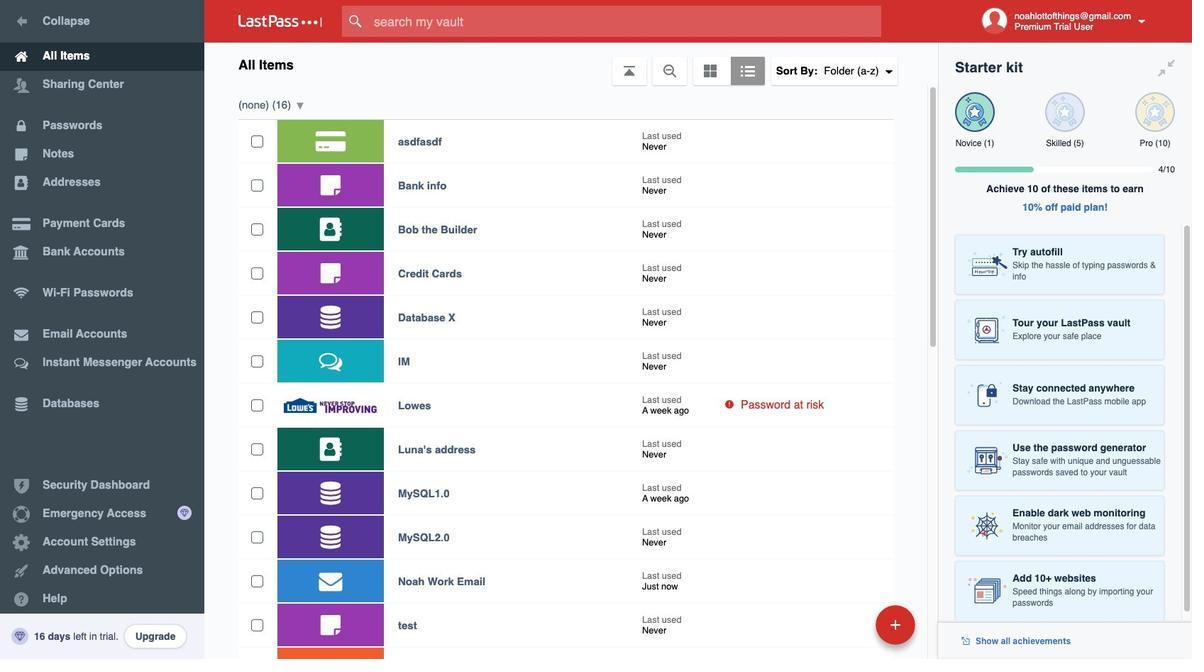 Task type: vqa. For each thing, say whether or not it's contained in the screenshot.
New item "Image"
no



Task type: locate. For each thing, give the bounding box(es) containing it.
search my vault text field
[[342, 6, 910, 37]]

main navigation navigation
[[0, 0, 204, 660]]

new item element
[[779, 605, 921, 645]]

lastpass image
[[239, 15, 322, 28]]



Task type: describe. For each thing, give the bounding box(es) containing it.
Search search field
[[342, 6, 910, 37]]

new item navigation
[[779, 601, 925, 660]]

vault options navigation
[[204, 43, 939, 85]]



